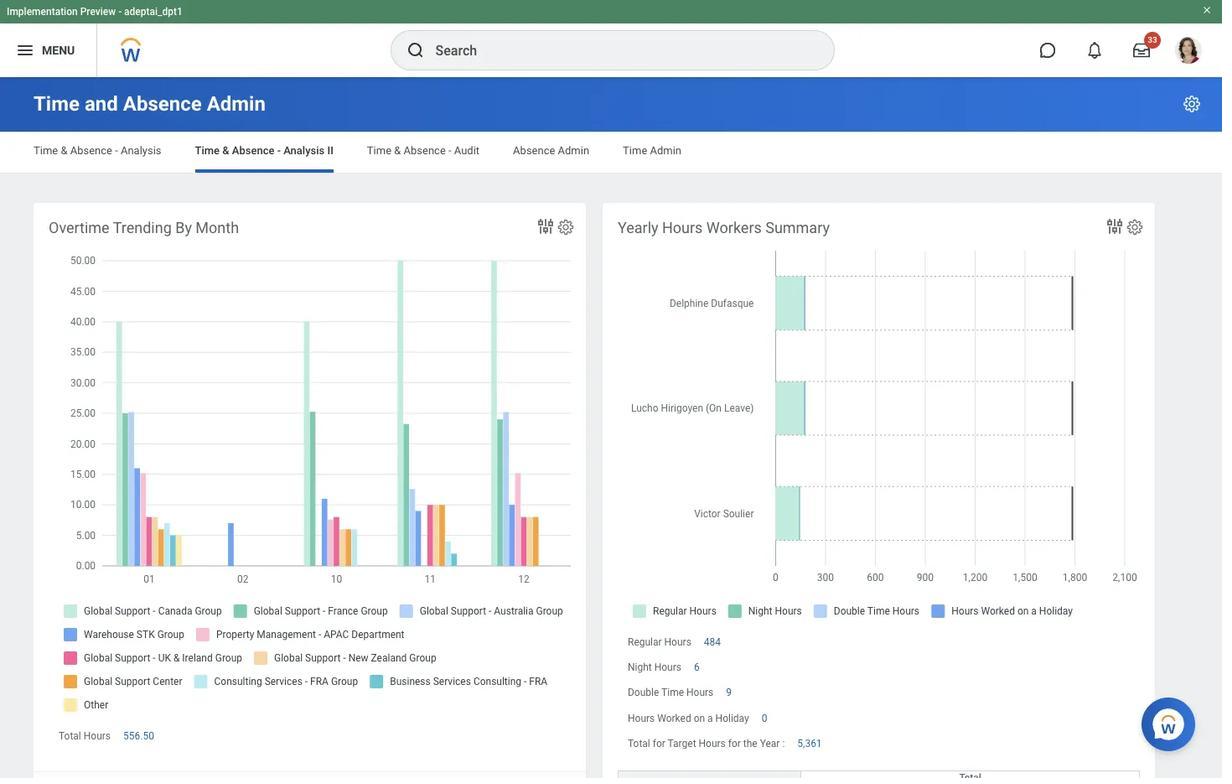 Task type: vqa. For each thing, say whether or not it's contained in the screenshot.


Task type: describe. For each thing, give the bounding box(es) containing it.
configure this page image
[[1182, 94, 1202, 114]]

night hours
[[628, 662, 682, 673]]

holiday
[[716, 712, 749, 724]]

overtime
[[49, 219, 110, 236]]

configure overtime trending by month image
[[557, 218, 575, 236]]

5,361
[[798, 738, 822, 749]]

audit
[[454, 144, 480, 157]]

hours up the on
[[687, 687, 714, 699]]

absence for time and absence admin
[[123, 92, 202, 116]]

33 button
[[1124, 32, 1161, 69]]

total for target hours for the year :
[[628, 738, 785, 749]]

menu banner
[[0, 0, 1222, 77]]

yearly
[[618, 219, 659, 236]]

justify image
[[15, 40, 35, 60]]

0 button
[[762, 711, 770, 725]]

regular hours
[[628, 636, 692, 648]]

556.50 button
[[123, 730, 157, 743]]

1 for from the left
[[653, 738, 666, 749]]

time and absence admin
[[34, 92, 266, 116]]

- for time & absence - analysis
[[115, 144, 118, 157]]

time for time & absence - analysis
[[34, 144, 58, 157]]

configure and view chart data image for summary
[[1105, 216, 1125, 236]]

close environment banner image
[[1202, 5, 1212, 15]]

target
[[668, 738, 696, 749]]

absence for time & absence - audit
[[404, 144, 446, 157]]

absence for time & absence - analysis ii
[[232, 144, 275, 157]]

& for time & absence - analysis
[[61, 144, 67, 157]]

and
[[85, 92, 118, 116]]

6 button
[[694, 661, 702, 674]]

a
[[708, 712, 713, 724]]

by
[[175, 219, 192, 236]]

implementation
[[7, 6, 78, 18]]

inbox large image
[[1134, 42, 1150, 59]]

time inside yearly hours workers summary element
[[662, 687, 684, 699]]

6
[[694, 662, 700, 673]]

total for total for target hours for the year :
[[628, 738, 650, 749]]

preview
[[80, 6, 116, 18]]

night
[[628, 662, 652, 673]]

- inside the menu banner
[[118, 6, 122, 18]]

absence for time & absence - analysis
[[70, 144, 112, 157]]

the
[[744, 738, 758, 749]]

analysis for time & absence - analysis ii
[[284, 144, 325, 157]]

double time hours
[[628, 687, 714, 699]]

worked
[[658, 712, 691, 724]]

menu button
[[0, 23, 97, 77]]

overtime trending by month
[[49, 219, 239, 236]]

admin for absence admin
[[558, 144, 590, 157]]

9
[[726, 687, 732, 699]]

- for time & absence - audit
[[449, 144, 452, 157]]

time for time & absence - analysis ii
[[195, 144, 220, 157]]

on
[[694, 712, 705, 724]]

implementation preview -   adeptai_dpt1
[[7, 6, 183, 18]]



Task type: locate. For each thing, give the bounding box(es) containing it.
overtime trending by month element
[[34, 203, 586, 778]]

time admin
[[623, 144, 682, 157]]

time for time & absence - audit
[[367, 144, 392, 157]]

for left the
[[728, 738, 741, 749]]

absence
[[123, 92, 202, 116], [70, 144, 112, 157], [232, 144, 275, 157], [404, 144, 446, 157], [513, 144, 555, 157]]

time and absence admin main content
[[0, 77, 1222, 778]]

total inside yearly hours workers summary element
[[628, 738, 650, 749]]

& up month
[[222, 144, 229, 157]]

hours left 556.50 in the bottom left of the page
[[84, 730, 111, 742]]

tab list
[[17, 132, 1206, 173]]

time & absence - analysis ii
[[195, 144, 334, 157]]

yearly hours workers summary element
[[603, 203, 1155, 778]]

for left target
[[653, 738, 666, 749]]

total for total hours
[[59, 730, 81, 742]]

menu
[[42, 43, 75, 57]]

:
[[783, 738, 785, 749]]

& up the overtime
[[61, 144, 67, 157]]

- down and
[[115, 144, 118, 157]]

hours down a
[[699, 738, 726, 749]]

& for time & absence - analysis ii
[[222, 144, 229, 157]]

484 button
[[704, 636, 724, 649]]

2 horizontal spatial &
[[394, 144, 401, 157]]

search image
[[405, 40, 426, 60]]

analysis left ii
[[284, 144, 325, 157]]

2 analysis from the left
[[284, 144, 325, 157]]

total left 556.50 in the bottom left of the page
[[59, 730, 81, 742]]

hours up double time hours
[[655, 662, 682, 673]]

- left audit
[[449, 144, 452, 157]]

hours
[[662, 219, 703, 236], [665, 636, 692, 648], [655, 662, 682, 673], [687, 687, 714, 699], [628, 712, 655, 724], [84, 730, 111, 742], [699, 738, 726, 749]]

configure and view chart data image for month
[[536, 216, 556, 236]]

total hours
[[59, 730, 111, 742]]

- right 'preview'
[[118, 6, 122, 18]]

tab list containing time & absence - analysis
[[17, 132, 1206, 173]]

0 horizontal spatial &
[[61, 144, 67, 157]]

total left target
[[628, 738, 650, 749]]

admin up 'time & absence - analysis ii'
[[207, 92, 266, 116]]

configure and view chart data image
[[536, 216, 556, 236], [1105, 216, 1125, 236]]

configure and view chart data image inside yearly hours workers summary element
[[1105, 216, 1125, 236]]

hours down double
[[628, 712, 655, 724]]

- left ii
[[277, 144, 281, 157]]

1 & from the left
[[61, 144, 67, 157]]

3 & from the left
[[394, 144, 401, 157]]

row inside yearly hours workers summary element
[[618, 770, 1140, 778]]

workers
[[707, 219, 762, 236]]

for
[[653, 738, 666, 749], [728, 738, 741, 749]]

admin for time admin
[[650, 144, 682, 157]]

admin
[[207, 92, 266, 116], [558, 144, 590, 157], [650, 144, 682, 157]]

556.50
[[123, 730, 154, 742]]

admin up configure overtime trending by month icon
[[558, 144, 590, 157]]

analysis down time and absence admin
[[121, 144, 161, 157]]

0 horizontal spatial for
[[653, 738, 666, 749]]

hours worked on a holiday
[[628, 712, 749, 724]]

- for time & absence - analysis ii
[[277, 144, 281, 157]]

time & absence - audit
[[367, 144, 480, 157]]

analysis for time & absence - analysis
[[121, 144, 161, 157]]

1 horizontal spatial configure and view chart data image
[[1105, 216, 1125, 236]]

-
[[118, 6, 122, 18], [115, 144, 118, 157], [277, 144, 281, 157], [449, 144, 452, 157]]

total inside overtime trending by month element
[[59, 730, 81, 742]]

absence admin
[[513, 144, 590, 157]]

configure yearly hours workers summary image
[[1126, 218, 1144, 236]]

summary
[[766, 219, 830, 236]]

double
[[628, 687, 659, 699]]

33
[[1148, 35, 1158, 44]]

484
[[704, 636, 721, 648]]

configure and view chart data image left configure overtime trending by month icon
[[536, 216, 556, 236]]

5,361 button
[[798, 737, 825, 750]]

hours right yearly
[[662, 219, 703, 236]]

absence left ii
[[232, 144, 275, 157]]

notifications large image
[[1087, 42, 1103, 59]]

1 configure and view chart data image from the left
[[536, 216, 556, 236]]

& for time & absence - audit
[[394, 144, 401, 157]]

time for time admin
[[623, 144, 648, 157]]

time
[[34, 92, 80, 116], [34, 144, 58, 157], [195, 144, 220, 157], [367, 144, 392, 157], [623, 144, 648, 157], [662, 687, 684, 699]]

absence right and
[[123, 92, 202, 116]]

2 configure and view chart data image from the left
[[1105, 216, 1125, 236]]

ii
[[327, 144, 334, 157]]

adeptai_dpt1
[[124, 6, 183, 18]]

0 horizontal spatial admin
[[207, 92, 266, 116]]

2 horizontal spatial admin
[[650, 144, 682, 157]]

&
[[61, 144, 67, 157], [222, 144, 229, 157], [394, 144, 401, 157]]

absence right audit
[[513, 144, 555, 157]]

2 & from the left
[[222, 144, 229, 157]]

hours inside overtime trending by month element
[[84, 730, 111, 742]]

absence down and
[[70, 144, 112, 157]]

yearly hours workers summary
[[618, 219, 830, 236]]

1 horizontal spatial admin
[[558, 144, 590, 157]]

Search Workday  search field
[[436, 32, 799, 69]]

admin up yearly
[[650, 144, 682, 157]]

configure and view chart data image left configure yearly hours workers summary image in the top of the page
[[1105, 216, 1125, 236]]

row
[[618, 770, 1140, 778]]

tab list inside time and absence admin main content
[[17, 132, 1206, 173]]

analysis
[[121, 144, 161, 157], [284, 144, 325, 157]]

1 analysis from the left
[[121, 144, 161, 157]]

0 horizontal spatial analysis
[[121, 144, 161, 157]]

profile logan mcneil image
[[1176, 37, 1202, 67]]

time for time and absence admin
[[34, 92, 80, 116]]

1 horizontal spatial &
[[222, 144, 229, 157]]

2 for from the left
[[728, 738, 741, 749]]

year
[[760, 738, 780, 749]]

month
[[196, 219, 239, 236]]

9 button
[[726, 686, 734, 700]]

& right ii
[[394, 144, 401, 157]]

absence left audit
[[404, 144, 446, 157]]

hours right "regular"
[[665, 636, 692, 648]]

total
[[59, 730, 81, 742], [628, 738, 650, 749]]

1 horizontal spatial total
[[628, 738, 650, 749]]

regular
[[628, 636, 662, 648]]

trending
[[113, 219, 172, 236]]

1 horizontal spatial analysis
[[284, 144, 325, 157]]

0
[[762, 712, 768, 724]]

time & absence - analysis
[[34, 144, 161, 157]]

1 horizontal spatial for
[[728, 738, 741, 749]]

0 horizontal spatial total
[[59, 730, 81, 742]]

0 horizontal spatial configure and view chart data image
[[536, 216, 556, 236]]



